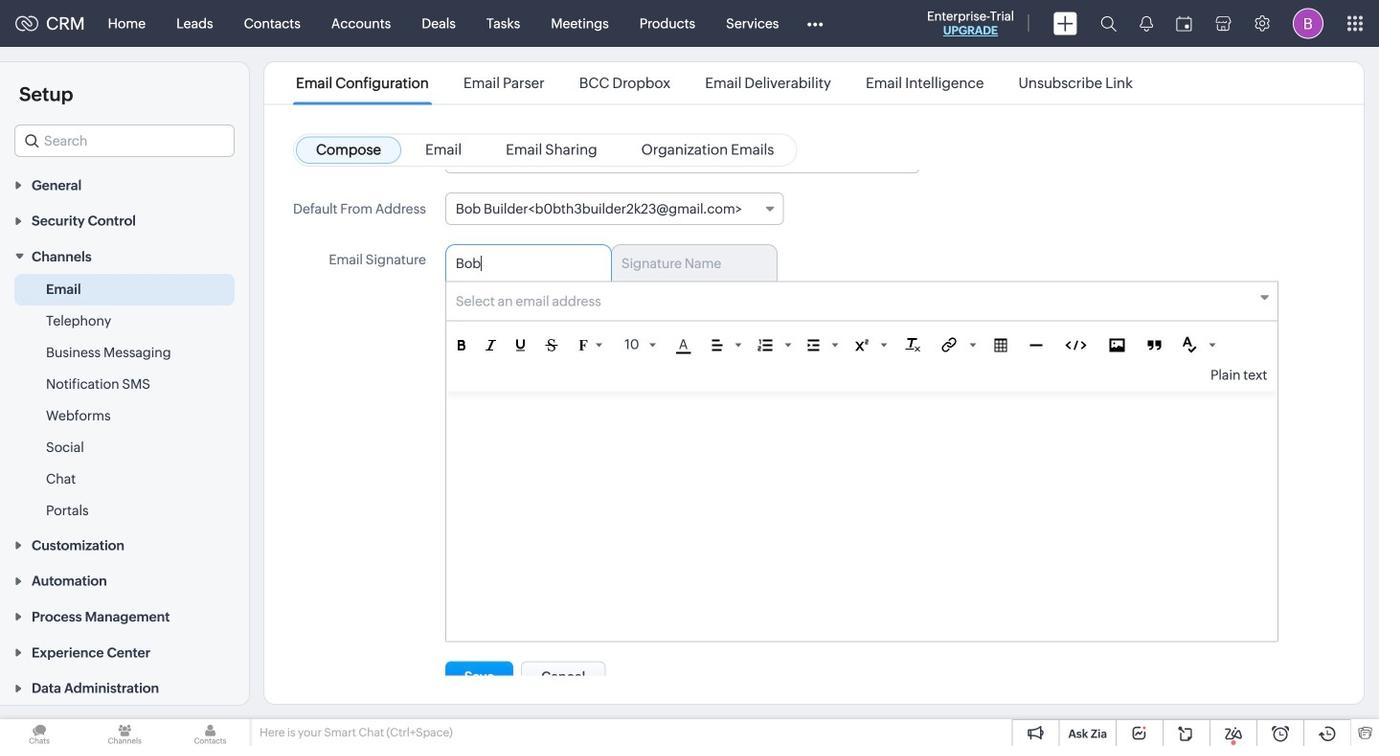Task type: locate. For each thing, give the bounding box(es) containing it.
search element
[[1090, 0, 1129, 47]]

list image
[[758, 340, 773, 351]]

signals image
[[1140, 15, 1154, 32]]

region
[[0, 274, 249, 527]]

Signature Name text field
[[456, 256, 587, 271]]

tab list
[[445, 244, 1280, 281]]

None field
[[14, 125, 235, 157], [445, 193, 784, 225], [446, 282, 1279, 322], [445, 193, 784, 225], [446, 282, 1279, 322]]

logo image
[[15, 16, 38, 31]]

spell check image
[[1183, 337, 1197, 353]]

Signature Name text field
[[622, 256, 753, 271]]

none field search
[[14, 125, 235, 157]]

list
[[279, 62, 1151, 104]]

calendar image
[[1177, 16, 1193, 31]]



Task type: vqa. For each thing, say whether or not it's contained in the screenshot.
tab list
yes



Task type: describe. For each thing, give the bounding box(es) containing it.
script image
[[855, 340, 869, 351]]

signals element
[[1129, 0, 1165, 47]]

profile image
[[1294, 8, 1324, 39]]

channels image
[[85, 720, 164, 747]]

search image
[[1101, 15, 1117, 32]]

create menu image
[[1054, 12, 1078, 35]]

profile element
[[1282, 0, 1336, 46]]

indent image
[[808, 340, 820, 351]]

links image
[[942, 337, 958, 353]]

contacts image
[[171, 720, 250, 747]]

create menu element
[[1043, 0, 1090, 46]]

chats image
[[0, 720, 79, 747]]

Other Modules field
[[795, 8, 836, 39]]

alignment image
[[712, 340, 723, 351]]

Search text field
[[15, 126, 234, 156]]



